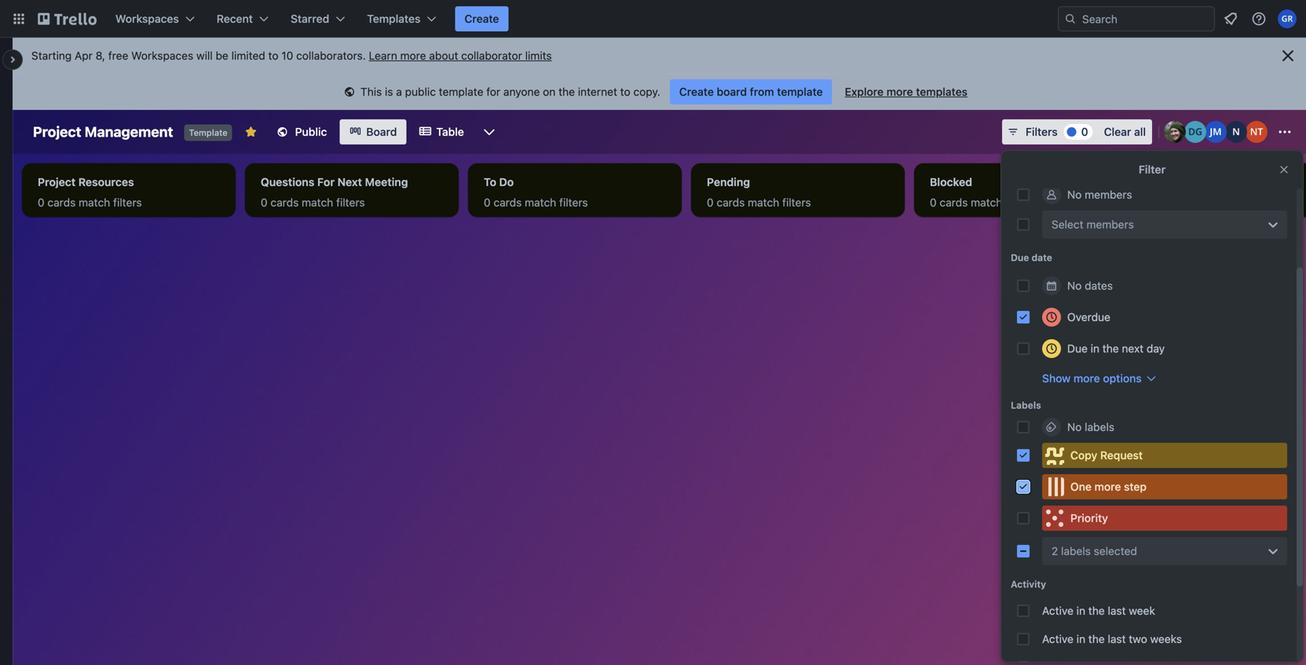 Task type: describe. For each thing, give the bounding box(es) containing it.
match inside to do 0 cards match filters
[[525, 196, 557, 209]]

is
[[385, 85, 393, 98]]

caity (caity) image
[[1164, 121, 1186, 143]]

on
[[543, 85, 556, 98]]

2 labels selected
[[1052, 545, 1138, 558]]

recent button
[[207, 6, 278, 31]]

starting apr 8, free workspaces will be limited to 10 collaborators. learn more about collaborator limits
[[31, 49, 552, 62]]

the for due in the next day
[[1103, 342, 1119, 355]]

2
[[1052, 545, 1059, 558]]

the for active in the last two weeks
[[1089, 633, 1105, 646]]

10
[[282, 49, 293, 62]]

step
[[1124, 480, 1147, 493]]

open information menu image
[[1252, 11, 1267, 27]]

create button
[[455, 6, 509, 31]]

collaborators.
[[296, 49, 366, 62]]

template
[[189, 128, 228, 138]]

labels for 2
[[1062, 545, 1091, 558]]

the right on
[[559, 85, 575, 98]]

project management
[[33, 123, 173, 140]]

primary element
[[0, 0, 1307, 38]]

starred
[[291, 12, 329, 25]]

back to home image
[[38, 6, 97, 31]]

public button
[[267, 119, 337, 145]]

Project Resources text field
[[28, 170, 229, 195]]

2 template from the left
[[777, 85, 823, 98]]

blocked 0 cards match filters
[[930, 176, 1035, 209]]

about
[[429, 49, 458, 62]]

this
[[361, 85, 382, 98]]

collaborator
[[461, 49, 522, 62]]

week
[[1129, 605, 1156, 618]]

do
[[499, 176, 514, 189]]

project for project management
[[33, 123, 81, 140]]

next
[[1122, 342, 1144, 355]]

no for no members
[[1068, 188, 1082, 201]]

anyone
[[504, 85, 540, 98]]

0 inside to do 0 cards match filters
[[484, 196, 491, 209]]

filters
[[1026, 125, 1058, 138]]

devan goldstein (devangoldstein2) image
[[1185, 121, 1207, 143]]

one
[[1071, 480, 1092, 493]]

be
[[216, 49, 229, 62]]

selected
[[1094, 545, 1138, 558]]

0 inside pending 0 cards match filters
[[707, 196, 714, 209]]

explore more templates
[[845, 85, 968, 98]]

in for active in the last week
[[1077, 605, 1086, 618]]

greg robinson (gregrobinson96) image
[[1278, 9, 1297, 28]]

request
[[1101, 449, 1143, 462]]

no for no labels
[[1068, 421, 1082, 434]]

select members
[[1052, 218, 1134, 231]]

Pending text field
[[698, 170, 899, 195]]

match inside blocked 0 cards match filters
[[971, 196, 1003, 209]]

workspaces button
[[106, 6, 204, 31]]

more for explore
[[887, 85, 913, 98]]

explore more templates link
[[836, 79, 977, 105]]

jordan mirchev (jordan_mirchev) image
[[1205, 121, 1227, 143]]

create for create
[[465, 12, 499, 25]]

project for project resources 0 cards match filters
[[38, 176, 76, 189]]

meeting
[[365, 176, 408, 189]]

active for active in the last week
[[1043, 605, 1074, 618]]

limited
[[232, 49, 265, 62]]

pending 0 cards match filters
[[707, 176, 811, 209]]

show more options button
[[1043, 371, 1158, 387]]

0 inside project resources 0 cards match filters
[[38, 196, 45, 209]]

questions
[[261, 176, 315, 189]]

show more options
[[1043, 372, 1142, 385]]

workspaces inside "dropdown button"
[[116, 12, 179, 25]]

public
[[295, 125, 327, 138]]

labels
[[1011, 400, 1042, 411]]

color: orange, title: "one more step" element
[[1043, 475, 1288, 500]]

from
[[750, 85, 774, 98]]

cards inside blocked 0 cards match filters
[[940, 196, 968, 209]]

Questions For Next Meeting text field
[[251, 170, 453, 195]]

board link
[[340, 119, 407, 145]]

filters inside pending 0 cards match filters
[[783, 196, 811, 209]]

a
[[396, 85, 402, 98]]

one more step
[[1071, 480, 1147, 493]]

to
[[484, 176, 497, 189]]

for
[[487, 85, 501, 98]]

clear all
[[1104, 125, 1146, 138]]

learn
[[369, 49, 397, 62]]

last for week
[[1108, 605, 1126, 618]]

8,
[[96, 49, 105, 62]]

table link
[[410, 119, 474, 145]]

match inside pending 0 cards match filters
[[748, 196, 780, 209]]

filters inside to do 0 cards match filters
[[560, 196, 588, 209]]

1 vertical spatial to
[[621, 85, 631, 98]]

the for active in the last week
[[1089, 605, 1105, 618]]

no for no dates
[[1068, 279, 1082, 292]]

resources
[[78, 176, 134, 189]]

templates
[[916, 85, 968, 98]]

all
[[1135, 125, 1146, 138]]

0 inside blocked 0 cards match filters
[[930, 196, 937, 209]]

no dates
[[1068, 279, 1113, 292]]

questions for next meeting 0 cards match filters
[[261, 176, 408, 209]]

due date
[[1011, 252, 1053, 263]]

board
[[717, 85, 747, 98]]

1 vertical spatial workspaces
[[131, 49, 193, 62]]

templates
[[367, 12, 421, 25]]

in for active in the last two weeks
[[1077, 633, 1086, 646]]

in for due in the next day
[[1091, 342, 1100, 355]]

match inside project resources 0 cards match filters
[[79, 196, 110, 209]]

templates button
[[358, 6, 446, 31]]

priority
[[1071, 512, 1109, 525]]

two
[[1129, 633, 1148, 646]]

explore
[[845, 85, 884, 98]]

copy.
[[634, 85, 661, 98]]

starred button
[[281, 6, 355, 31]]

last for two
[[1108, 633, 1126, 646]]

more for one
[[1095, 480, 1122, 493]]

show
[[1043, 372, 1071, 385]]



Task type: vqa. For each thing, say whether or not it's contained in the screenshot.
topmost Bob Builder (Bobbuilder40) IMAGE
no



Task type: locate. For each thing, give the bounding box(es) containing it.
last left week
[[1108, 605, 1126, 618]]

members
[[1085, 188, 1133, 201], [1087, 218, 1134, 231]]

more
[[400, 49, 426, 62], [887, 85, 913, 98], [1074, 372, 1101, 385], [1095, 480, 1122, 493]]

2 match from the left
[[302, 196, 333, 209]]

0 inside questions for next meeting 0 cards match filters
[[261, 196, 268, 209]]

internet
[[578, 85, 618, 98]]

project left resources
[[38, 176, 76, 189]]

color: yellow, title: "copy request" element
[[1043, 443, 1288, 468]]

free
[[108, 49, 128, 62]]

due for due in the next day
[[1068, 342, 1088, 355]]

the up the active in the last two weeks
[[1089, 605, 1105, 618]]

members up select members
[[1085, 188, 1133, 201]]

cards down the project resources text box
[[48, 196, 76, 209]]

active for active in the last two weeks
[[1043, 633, 1074, 646]]

project resources 0 cards match filters
[[38, 176, 142, 209]]

to
[[268, 49, 279, 62], [621, 85, 631, 98]]

nic (nicoletollefson1) image
[[1226, 121, 1248, 143]]

0 vertical spatial no
[[1068, 188, 1082, 201]]

1 vertical spatial no
[[1068, 279, 1082, 292]]

0 vertical spatial labels
[[1085, 421, 1115, 434]]

day
[[1147, 342, 1165, 355]]

color: red, title: "priority" element
[[1043, 506, 1288, 531]]

1 horizontal spatial to
[[621, 85, 631, 98]]

0
[[1082, 125, 1089, 138], [38, 196, 45, 209], [261, 196, 268, 209], [484, 196, 491, 209], [707, 196, 714, 209], [930, 196, 937, 209]]

1 no from the top
[[1068, 188, 1082, 201]]

labels right 2
[[1062, 545, 1091, 558]]

active in the last two weeks
[[1043, 633, 1183, 646]]

more right explore
[[887, 85, 913, 98]]

members for select members
[[1087, 218, 1134, 231]]

apr
[[75, 49, 93, 62]]

cards inside to do 0 cards match filters
[[494, 196, 522, 209]]

1 vertical spatial last
[[1108, 633, 1126, 646]]

1 cards from the left
[[48, 196, 76, 209]]

more right one
[[1095, 480, 1122, 493]]

1 vertical spatial project
[[38, 176, 76, 189]]

0 vertical spatial project
[[33, 123, 81, 140]]

2 vertical spatial no
[[1068, 421, 1082, 434]]

filters inside project resources 0 cards match filters
[[113, 196, 142, 209]]

0 vertical spatial active
[[1043, 605, 1074, 618]]

1 horizontal spatial due
[[1068, 342, 1088, 355]]

filters down the project resources text box
[[113, 196, 142, 209]]

this is a public template for anyone on the internet to copy.
[[361, 85, 661, 98]]

match down to do text box on the top
[[525, 196, 557, 209]]

due
[[1011, 252, 1030, 263], [1068, 342, 1088, 355]]

last left two on the bottom
[[1108, 633, 1126, 646]]

5 match from the left
[[971, 196, 1003, 209]]

to left copy.
[[621, 85, 631, 98]]

cards inside questions for next meeting 0 cards match filters
[[271, 196, 299, 209]]

0 vertical spatial create
[[465, 12, 499, 25]]

members down no members
[[1087, 218, 1134, 231]]

4 cards from the left
[[717, 196, 745, 209]]

match down the blocked text field
[[971, 196, 1003, 209]]

more inside show more options button
[[1074, 372, 1101, 385]]

search image
[[1065, 13, 1077, 25]]

1 vertical spatial members
[[1087, 218, 1134, 231]]

due in the next day
[[1068, 342, 1165, 355]]

sm image
[[342, 85, 357, 101]]

clear all button
[[1098, 119, 1153, 145]]

0 vertical spatial last
[[1108, 605, 1126, 618]]

the down "active in the last week"
[[1089, 633, 1105, 646]]

cards down do
[[494, 196, 522, 209]]

project inside board name text field
[[33, 123, 81, 140]]

copy
[[1071, 449, 1098, 462]]

active
[[1043, 605, 1074, 618], [1043, 633, 1074, 646]]

select
[[1052, 218, 1084, 231]]

active down "active in the last week"
[[1043, 633, 1074, 646]]

blocked
[[930, 176, 973, 189]]

in up show more options
[[1091, 342, 1100, 355]]

options
[[1103, 372, 1142, 385]]

filters inside questions for next meeting 0 cards match filters
[[336, 196, 365, 209]]

activity
[[1011, 579, 1047, 590]]

more inside color: orange, title: "one more step" element
[[1095, 480, 1122, 493]]

pending
[[707, 176, 750, 189]]

3 match from the left
[[525, 196, 557, 209]]

0 vertical spatial members
[[1085, 188, 1133, 201]]

1 last from the top
[[1108, 605, 1126, 618]]

labels
[[1085, 421, 1115, 434], [1062, 545, 1091, 558]]

recent
[[217, 12, 253, 25]]

1 vertical spatial due
[[1068, 342, 1088, 355]]

5 cards from the left
[[940, 196, 968, 209]]

will
[[196, 49, 213, 62]]

template
[[439, 85, 484, 98], [777, 85, 823, 98]]

filters down the blocked text field
[[1006, 196, 1035, 209]]

no
[[1068, 188, 1082, 201], [1068, 279, 1082, 292], [1068, 421, 1082, 434]]

filters down to do text box on the top
[[560, 196, 588, 209]]

board
[[366, 125, 397, 138]]

0 notifications image
[[1222, 9, 1241, 28]]

more inside explore more templates link
[[887, 85, 913, 98]]

0 horizontal spatial to
[[268, 49, 279, 62]]

limits
[[525, 49, 552, 62]]

workspaces
[[116, 12, 179, 25], [131, 49, 193, 62]]

no up select
[[1068, 188, 1082, 201]]

overdue
[[1068, 311, 1111, 324]]

the left next
[[1103, 342, 1119, 355]]

learn more about collaborator limits link
[[369, 49, 552, 62]]

4 match from the left
[[748, 196, 780, 209]]

for
[[317, 176, 335, 189]]

1 filters from the left
[[113, 196, 142, 209]]

1 horizontal spatial template
[[777, 85, 823, 98]]

Blocked text field
[[921, 170, 1122, 195]]

project inside project resources 0 cards match filters
[[38, 176, 76, 189]]

clear
[[1104, 125, 1132, 138]]

date
[[1032, 252, 1053, 263]]

workspaces up free
[[116, 12, 179, 25]]

template left for
[[439, 85, 484, 98]]

Board name text field
[[25, 119, 181, 145]]

1 vertical spatial labels
[[1062, 545, 1091, 558]]

cards down blocked
[[940, 196, 968, 209]]

nicole tang (nicoletang31) image
[[1246, 121, 1268, 143]]

2 no from the top
[[1068, 279, 1082, 292]]

next
[[338, 176, 362, 189]]

3 cards from the left
[[494, 196, 522, 209]]

due up show more options
[[1068, 342, 1088, 355]]

cards down the pending
[[717, 196, 745, 209]]

4 filters from the left
[[783, 196, 811, 209]]

show menu image
[[1278, 124, 1293, 140]]

customize views image
[[482, 124, 497, 140]]

due left date
[[1011, 252, 1030, 263]]

more for show
[[1074, 372, 1101, 385]]

2 filters from the left
[[336, 196, 365, 209]]

copy request
[[1071, 449, 1143, 462]]

3 no from the top
[[1068, 421, 1082, 434]]

match
[[79, 196, 110, 209], [302, 196, 333, 209], [525, 196, 557, 209], [748, 196, 780, 209], [971, 196, 1003, 209]]

create
[[465, 12, 499, 25], [680, 85, 714, 98]]

1 vertical spatial in
[[1077, 605, 1086, 618]]

filter
[[1139, 163, 1166, 176]]

no labels
[[1068, 421, 1115, 434]]

more right show
[[1074, 372, 1101, 385]]

1 vertical spatial active
[[1043, 633, 1074, 646]]

create inside button
[[465, 12, 499, 25]]

filters inside blocked 0 cards match filters
[[1006, 196, 1035, 209]]

5 filters from the left
[[1006, 196, 1035, 209]]

To Do text field
[[475, 170, 676, 195]]

weeks
[[1151, 633, 1183, 646]]

close popover image
[[1278, 163, 1291, 176]]

active in the last week
[[1043, 605, 1156, 618]]

star or unstar board image
[[245, 126, 257, 138]]

3 filters from the left
[[560, 196, 588, 209]]

1 horizontal spatial create
[[680, 85, 714, 98]]

0 vertical spatial in
[[1091, 342, 1100, 355]]

cards inside project resources 0 cards match filters
[[48, 196, 76, 209]]

no left "dates"
[[1068, 279, 1082, 292]]

0 vertical spatial to
[[268, 49, 279, 62]]

to left 10 at the top of the page
[[268, 49, 279, 62]]

no members
[[1068, 188, 1133, 201]]

match down "for"
[[302, 196, 333, 209]]

no up copy
[[1068, 421, 1082, 434]]

dates
[[1085, 279, 1113, 292]]

Search field
[[1077, 7, 1215, 31]]

create left board
[[680, 85, 714, 98]]

match inside questions for next meeting 0 cards match filters
[[302, 196, 333, 209]]

labels up copy request
[[1085, 421, 1115, 434]]

in down "active in the last week"
[[1077, 633, 1086, 646]]

template right from
[[777, 85, 823, 98]]

2 cards from the left
[[271, 196, 299, 209]]

cards inside pending 0 cards match filters
[[717, 196, 745, 209]]

starting
[[31, 49, 72, 62]]

public
[[405, 85, 436, 98]]

labels for no
[[1085, 421, 1115, 434]]

workspaces down workspaces "dropdown button"
[[131, 49, 193, 62]]

create board from template link
[[670, 79, 833, 105]]

0 vertical spatial due
[[1011, 252, 1030, 263]]

1 vertical spatial create
[[680, 85, 714, 98]]

project up project resources 0 cards match filters
[[33, 123, 81, 140]]

match down resources
[[79, 196, 110, 209]]

more right learn
[[400, 49, 426, 62]]

match down pending text field
[[748, 196, 780, 209]]

filters down pending text field
[[783, 196, 811, 209]]

members for no members
[[1085, 188, 1133, 201]]

table
[[436, 125, 464, 138]]

cards down questions
[[271, 196, 299, 209]]

last
[[1108, 605, 1126, 618], [1108, 633, 1126, 646]]

create for create board from template
[[680, 85, 714, 98]]

create board from template
[[680, 85, 823, 98]]

2 vertical spatial in
[[1077, 633, 1086, 646]]

2 last from the top
[[1108, 633, 1126, 646]]

1 active from the top
[[1043, 605, 1074, 618]]

0 horizontal spatial due
[[1011, 252, 1030, 263]]

0 horizontal spatial create
[[465, 12, 499, 25]]

1 match from the left
[[79, 196, 110, 209]]

1 template from the left
[[439, 85, 484, 98]]

create up the collaborator
[[465, 12, 499, 25]]

cards
[[48, 196, 76, 209], [271, 196, 299, 209], [494, 196, 522, 209], [717, 196, 745, 209], [940, 196, 968, 209]]

active down activity
[[1043, 605, 1074, 618]]

due for due date
[[1011, 252, 1030, 263]]

management
[[85, 123, 173, 140]]

0 horizontal spatial template
[[439, 85, 484, 98]]

to do 0 cards match filters
[[484, 176, 588, 209]]

filters down "questions for next meeting" text field
[[336, 196, 365, 209]]

0 vertical spatial workspaces
[[116, 12, 179, 25]]

2 active from the top
[[1043, 633, 1074, 646]]

in up the active in the last two weeks
[[1077, 605, 1086, 618]]



